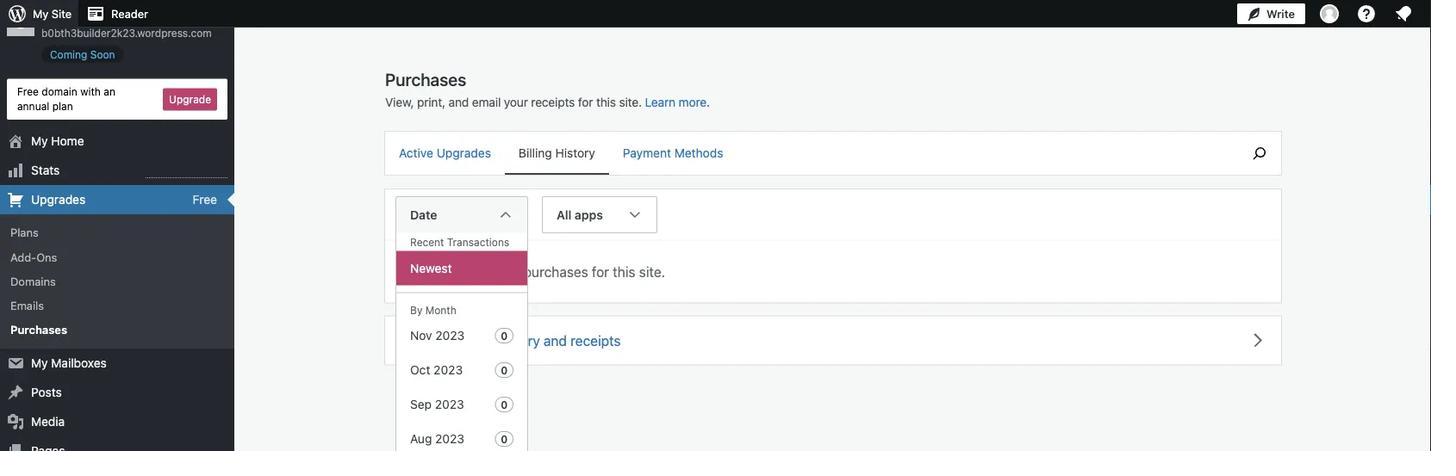 Task type: describe. For each thing, give the bounding box(es) containing it.
date list box
[[395, 233, 528, 451]]

aug 2023
[[410, 432, 464, 446]]

domains
[[10, 275, 56, 288]]

learn more
[[645, 95, 707, 109]]

my home
[[31, 134, 84, 148]]

my for my mailboxes
[[31, 356, 48, 371]]

free for free domain with an annual plan
[[17, 86, 39, 98]]

plans link
[[0, 221, 234, 245]]

have
[[433, 264, 462, 280]]

highest hourly views 0 image
[[146, 167, 227, 178]]

by
[[410, 304, 423, 316]]

no
[[504, 264, 520, 280]]

payment
[[623, 146, 671, 160]]

print,
[[417, 95, 445, 109]]

emails link
[[0, 294, 234, 318]]

payment methods
[[623, 146, 723, 160]]

domains link
[[0, 269, 234, 294]]

.
[[707, 95, 710, 109]]

an
[[104, 86, 115, 98]]

active upgrades link
[[385, 132, 505, 173]]

free domain with an annual plan
[[17, 86, 115, 112]]

sep 2023
[[410, 398, 464, 412]]

your
[[504, 95, 528, 109]]

media link
[[0, 408, 234, 437]]

history
[[555, 146, 595, 160]]

add-ons
[[10, 251, 57, 263]]

this inside purchases view, print, and email your receipts for this site. learn more .
[[596, 95, 616, 109]]

upgrade
[[169, 93, 211, 105]]

0 for oct 2023
[[501, 364, 508, 377]]

all apps button
[[542, 196, 657, 286]]

2023 for nov 2023
[[435, 329, 465, 343]]

nov 2023
[[410, 329, 465, 343]]

purchases for purchases
[[10, 323, 67, 336]]

my mailboxes
[[31, 356, 107, 371]]

2023 for aug 2023
[[435, 432, 464, 446]]

apps
[[575, 208, 603, 222]]

billing
[[519, 146, 552, 160]]

and inside purchases view, print, and email your receipts for this site. learn more .
[[449, 95, 469, 109]]

by month
[[410, 304, 456, 316]]

oct 2023
[[410, 363, 463, 377]]

you
[[406, 264, 429, 280]]

my mailboxes link
[[0, 349, 234, 378]]

0 for aug 2023
[[501, 433, 508, 445]]

coming soon
[[50, 48, 115, 60]]

my site
[[33, 7, 72, 20]]

newest
[[410, 261, 452, 275]]

recent
[[410, 237, 444, 249]]

active
[[399, 146, 433, 160]]

my site link
[[0, 0, 78, 28]]

my profile image
[[1320, 4, 1339, 23]]

0 for sep 2023
[[501, 399, 508, 411]]

sep
[[410, 398, 432, 412]]

b0bth3builder2k23.wordpress.com
[[41, 27, 212, 39]]

purchases view, print, and email your receipts for this site. learn more .
[[385, 69, 710, 109]]

for inside purchases view, print, and email your receipts for this site. learn more .
[[578, 95, 593, 109]]

1 vertical spatial this
[[613, 264, 635, 280]]

reader link
[[78, 0, 155, 28]]

receipts inside purchases view, print, and email your receipts for this site. learn more .
[[531, 95, 575, 109]]

manage your notifications image
[[1393, 3, 1414, 24]]

add-ons link
[[0, 245, 234, 269]]

media
[[31, 415, 65, 429]]

help image
[[1356, 3, 1377, 24]]

0 for nov 2023
[[501, 330, 508, 342]]

write link
[[1237, 0, 1305, 28]]

purchases main content
[[385, 68, 1281, 451]]

none search field inside purchases main content
[[1238, 132, 1281, 175]]

stats
[[31, 163, 60, 178]]

oct
[[410, 363, 430, 377]]

site. inside purchases view, print, and email your receipts for this site. learn more .
[[619, 95, 642, 109]]



Task type: locate. For each thing, give the bounding box(es) containing it.
purchases inside purchases view, print, and email your receipts for this site. learn more .
[[385, 69, 466, 89]]

2023 right oct
[[434, 363, 463, 377]]

my for my home
[[31, 134, 48, 148]]

4 0 from the top
[[501, 433, 508, 445]]

upgrade button
[[163, 88, 217, 111]]

receipts right your
[[531, 95, 575, 109]]

0 vertical spatial this
[[596, 95, 616, 109]]

and
[[449, 95, 469, 109], [544, 333, 567, 349]]

month
[[425, 304, 456, 316]]

for right 'purchases'
[[592, 264, 609, 280]]

0 vertical spatial purchases
[[385, 69, 466, 89]]

annual plan
[[17, 100, 73, 112]]

0 vertical spatial receipts
[[531, 95, 575, 109]]

this left learn more link
[[596, 95, 616, 109]]

site title b0bth3builder2k23.wordpress.com
[[41, 9, 212, 39]]

for
[[578, 95, 593, 109], [592, 264, 609, 280]]

0 horizontal spatial purchases
[[10, 323, 67, 336]]

menu inside purchases main content
[[385, 132, 1230, 175]]

purchases up print,
[[385, 69, 466, 89]]

3 0 from the top
[[501, 399, 508, 411]]

free up "annual plan"
[[17, 86, 39, 98]]

my left home
[[31, 134, 48, 148]]

2023 right aug
[[435, 432, 464, 446]]

2023 down month
[[435, 329, 465, 343]]

1 vertical spatial and
[[544, 333, 567, 349]]

and inside 'link'
[[544, 333, 567, 349]]

email
[[472, 95, 501, 109]]

purchases
[[385, 69, 466, 89], [10, 323, 67, 336]]

plans
[[10, 226, 39, 239]]

billing
[[457, 333, 494, 349]]

billing history link
[[505, 132, 609, 173]]

upgrades
[[437, 146, 491, 160], [31, 193, 85, 207]]

for up history
[[578, 95, 593, 109]]

coming
[[50, 48, 87, 60]]

1 vertical spatial site.
[[639, 264, 665, 280]]

view all billing history and receipts link
[[385, 317, 1281, 365]]

you have made no purchases for this site.
[[406, 264, 665, 280]]

my
[[33, 7, 48, 20], [31, 134, 48, 148], [31, 356, 48, 371]]

this
[[596, 95, 616, 109], [613, 264, 635, 280]]

purchases
[[524, 264, 588, 280]]

posts link
[[0, 378, 234, 408]]

free
[[17, 86, 39, 98], [193, 193, 217, 207]]

purchases link
[[0, 318, 234, 342]]

open search image
[[1238, 143, 1281, 164]]

title
[[66, 9, 90, 23]]

write
[[1267, 7, 1295, 20]]

2023 for oct 2023
[[434, 363, 463, 377]]

0 horizontal spatial upgrades
[[31, 193, 85, 207]]

0 vertical spatial for
[[578, 95, 593, 109]]

add-
[[10, 251, 36, 263]]

history
[[497, 333, 540, 349]]

site
[[52, 7, 72, 20], [41, 9, 63, 23]]

this right 'purchases'
[[613, 264, 635, 280]]

billing history
[[519, 146, 595, 160]]

0 vertical spatial my
[[33, 7, 48, 20]]

0
[[501, 330, 508, 342], [501, 364, 508, 377], [501, 399, 508, 411], [501, 433, 508, 445]]

1 vertical spatial for
[[592, 264, 609, 280]]

menu containing active upgrades
[[385, 132, 1230, 175]]

menu
[[385, 132, 1230, 175]]

active upgrades
[[399, 146, 491, 160]]

purchases down emails
[[10, 323, 67, 336]]

0 horizontal spatial and
[[449, 95, 469, 109]]

free down highest hourly views 0 'image' at the top left of the page
[[193, 193, 217, 207]]

1 0 from the top
[[501, 330, 508, 342]]

nov
[[410, 329, 432, 343]]

mailboxes
[[51, 356, 107, 371]]

view,
[[385, 95, 414, 109]]

purchases for purchases view, print, and email your receipts for this site. learn more .
[[385, 69, 466, 89]]

receipts
[[531, 95, 575, 109], [571, 333, 621, 349]]

emails
[[10, 299, 44, 312]]

reader
[[111, 7, 148, 20]]

1 horizontal spatial and
[[544, 333, 567, 349]]

free inside free domain with an annual plan
[[17, 86, 39, 98]]

1 horizontal spatial free
[[193, 193, 217, 207]]

1 vertical spatial free
[[193, 193, 217, 207]]

1 horizontal spatial purchases
[[385, 69, 466, 89]]

2023
[[435, 329, 465, 343], [434, 363, 463, 377], [435, 398, 464, 412], [435, 432, 464, 446]]

site.
[[619, 95, 642, 109], [639, 264, 665, 280]]

0 horizontal spatial free
[[17, 86, 39, 98]]

site left title
[[41, 9, 63, 23]]

my left title
[[33, 7, 48, 20]]

0 vertical spatial upgrades
[[437, 146, 491, 160]]

and right history in the left bottom of the page
[[544, 333, 567, 349]]

0 vertical spatial and
[[449, 95, 469, 109]]

2 0 from the top
[[501, 364, 508, 377]]

purchases inside "purchases" link
[[10, 323, 67, 336]]

None search field
[[1238, 132, 1281, 175]]

recent transactions
[[410, 237, 509, 249]]

home
[[51, 134, 84, 148]]

upgrades inside the active upgrades link
[[437, 146, 491, 160]]

free for free
[[193, 193, 217, 207]]

2023 right sep
[[435, 398, 464, 412]]

1 vertical spatial my
[[31, 134, 48, 148]]

aug
[[410, 432, 432, 446]]

posts
[[31, 386, 62, 400]]

1 vertical spatial purchases
[[10, 323, 67, 336]]

view
[[406, 333, 436, 349]]

learn more link
[[645, 95, 707, 109]]

soon
[[90, 48, 115, 60]]

1 vertical spatial upgrades
[[31, 193, 85, 207]]

ons
[[36, 251, 57, 263]]

with
[[80, 86, 101, 98]]

0 vertical spatial site.
[[619, 95, 642, 109]]

stats link
[[0, 156, 234, 185]]

site inside site title b0bth3builder2k23.wordpress.com
[[41, 9, 63, 23]]

payment methods link
[[609, 132, 737, 173]]

my for my site
[[33, 7, 48, 20]]

made
[[466, 264, 501, 280]]

1 horizontal spatial upgrades
[[437, 146, 491, 160]]

1 vertical spatial receipts
[[571, 333, 621, 349]]

upgrades right active
[[437, 146, 491, 160]]

my up posts
[[31, 356, 48, 371]]

0 vertical spatial free
[[17, 86, 39, 98]]

upgrades down stats
[[31, 193, 85, 207]]

newest link
[[396, 251, 528, 286]]

receipts inside 'link'
[[571, 333, 621, 349]]

all
[[557, 208, 572, 222]]

all apps
[[557, 208, 603, 222]]

and right print,
[[449, 95, 469, 109]]

domain
[[42, 86, 77, 98]]

site up coming
[[52, 7, 72, 20]]

2 vertical spatial my
[[31, 356, 48, 371]]

receipts right history in the left bottom of the page
[[571, 333, 621, 349]]

transactions
[[447, 237, 509, 249]]

date
[[410, 208, 437, 222]]

methods
[[674, 146, 723, 160]]

my home link
[[0, 127, 234, 156]]

view all billing history and receipts
[[406, 333, 621, 349]]

all
[[440, 333, 453, 349]]

2023 for sep 2023
[[435, 398, 464, 412]]



Task type: vqa. For each thing, say whether or not it's contained in the screenshot.
site.
yes



